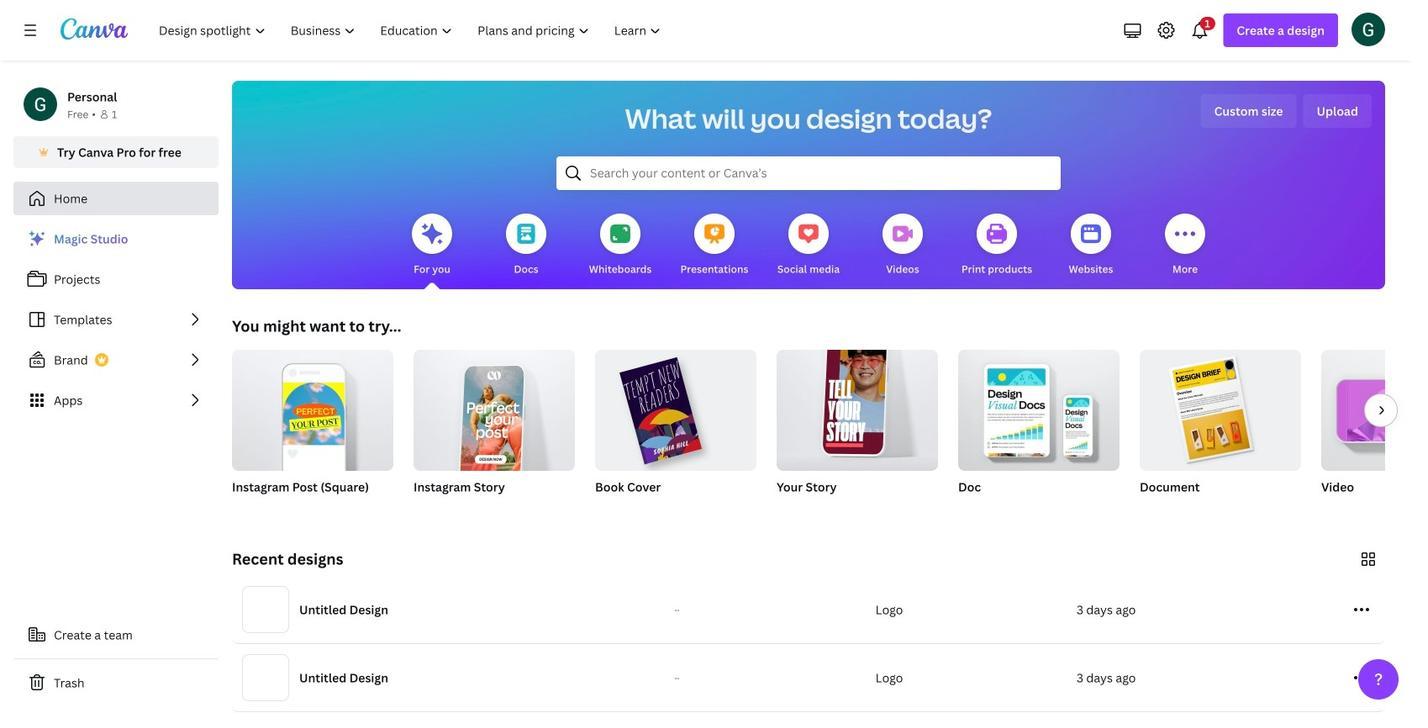 Task type: vqa. For each thing, say whether or not it's contained in the screenshot.
list
yes



Task type: locate. For each thing, give the bounding box(es) containing it.
greg robinson image
[[1352, 12, 1386, 46]]

group
[[777, 340, 939, 516], [777, 340, 939, 471], [232, 343, 394, 516], [232, 343, 394, 471], [414, 343, 575, 516], [414, 343, 575, 481], [595, 343, 757, 516], [595, 343, 757, 471], [959, 343, 1120, 516], [959, 343, 1120, 471], [1140, 343, 1302, 516], [1140, 343, 1302, 471], [1322, 350, 1413, 516], [1322, 350, 1413, 471]]

list
[[13, 222, 219, 417]]

None search field
[[557, 156, 1061, 190]]



Task type: describe. For each thing, give the bounding box(es) containing it.
top level navigation element
[[148, 13, 676, 47]]

Search search field
[[590, 157, 1028, 189]]



